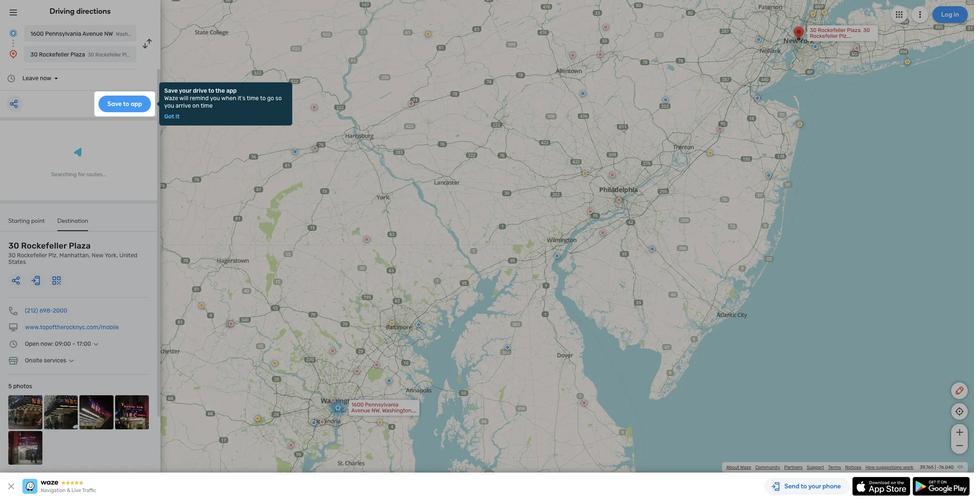 Task type: vqa. For each thing, say whether or not it's contained in the screenshot.
"usa"
yes



Task type: describe. For each thing, give the bounding box(es) containing it.
it's
[[238, 95, 245, 102]]

30 rockefeller plaza 30 rockefeller plz, manhattan, new york, united states
[[8, 241, 137, 266]]

0 vertical spatial to
[[208, 87, 214, 94]]

for
[[78, 171, 85, 178]]

navigation
[[41, 488, 66, 493]]

york,
[[105, 252, 118, 259]]

(212)
[[25, 307, 38, 314]]

zoom out image
[[954, 441, 965, 451]]

current location image
[[8, 28, 18, 38]]

onsite services
[[25, 357, 66, 364]]

open now: 09:00 - 17:00
[[25, 340, 91, 348]]

5
[[8, 383, 12, 390]]

arrive
[[176, 102, 191, 109]]

work
[[903, 465, 913, 470]]

store image
[[8, 356, 18, 366]]

drive
[[193, 87, 207, 94]]

partners link
[[784, 465, 803, 470]]

plaza for 30 rockefeller plaza
[[70, 51, 85, 58]]

go
[[267, 95, 274, 102]]

leave now
[[22, 75, 51, 82]]

driving directions
[[50, 7, 111, 16]]

nw
[[104, 30, 113, 37]]

link image
[[957, 464, 964, 470]]

location image
[[8, 49, 18, 59]]

call image
[[8, 306, 18, 316]]

directions
[[76, 7, 111, 16]]

got it button
[[164, 113, 180, 120]]

searching for routes…
[[51, 171, 106, 178]]

&
[[67, 488, 70, 493]]

pencil image
[[954, 386, 964, 396]]

will
[[179, 95, 188, 102]]

avenue for nw,
[[351, 407, 370, 414]]

how
[[865, 465, 875, 470]]

leave
[[22, 75, 38, 82]]

0 vertical spatial you
[[210, 95, 220, 102]]

plaza for 30 rockefeller plaza 30 rockefeller plz, manhattan, new york, united states
[[69, 241, 91, 251]]

0 horizontal spatial you
[[164, 102, 174, 109]]

1 horizontal spatial to
[[260, 95, 266, 102]]

image 4 of 30 rockefeller plaza, manhattan image
[[115, 395, 149, 429]]

nw,
[[372, 407, 381, 414]]

united
[[119, 252, 137, 259]]

chevron down image for open now: 09:00 - 17:00
[[91, 341, 101, 348]]

1600 for 1600 pennsylvania avenue nw, washington, dc 20500, usa
[[351, 402, 364, 408]]

community link
[[755, 465, 780, 470]]

onsite
[[25, 357, 42, 364]]

x image
[[6, 481, 16, 491]]

image 5 of 30 rockefeller plaza, manhattan image
[[8, 431, 42, 465]]

1600 for 1600 pennsylvania avenue nw
[[30, 30, 44, 37]]

39.765 | -76.040
[[920, 465, 954, 470]]

2 vertical spatial rockefeller
[[17, 252, 47, 259]]

terms link
[[828, 465, 841, 470]]

image 3 of 30 rockefeller plaza, manhattan image
[[79, 395, 113, 429]]

17:00
[[77, 340, 91, 348]]

now:
[[41, 340, 54, 348]]

image 1 of 30 rockefeller plaza, manhattan image
[[8, 395, 42, 429]]

so
[[275, 95, 282, 102]]

rockefeller for 30 rockefeller plaza 30 rockefeller plz, manhattan, new york, united states
[[21, 241, 67, 251]]

(212) 698-2000 link
[[25, 307, 67, 314]]

searching
[[51, 171, 77, 178]]

destination button
[[57, 217, 88, 231]]



Task type: locate. For each thing, give the bounding box(es) containing it.
30
[[30, 51, 38, 58], [8, 241, 19, 251], [8, 252, 16, 259]]

plaza
[[70, 51, 85, 58], [69, 241, 91, 251]]

0 vertical spatial avenue
[[82, 30, 103, 37]]

1 vertical spatial -
[[937, 465, 939, 470]]

1 horizontal spatial -
[[937, 465, 939, 470]]

navigation & live traffic
[[41, 488, 96, 493]]

5 photos
[[8, 383, 32, 390]]

1 vertical spatial chevron down image
[[66, 358, 76, 364]]

plaza up manhattan,
[[69, 241, 91, 251]]

1600 pennsylvania avenue nw
[[30, 30, 113, 37]]

destination
[[57, 217, 88, 224]]

www.topoftherocknyc.com/mobile
[[25, 324, 119, 331]]

starting
[[8, 217, 30, 224]]

pennsylvania for nw,
[[365, 402, 398, 408]]

plaza down 1600 pennsylvania avenue nw button
[[70, 51, 85, 58]]

manhattan,
[[59, 252, 90, 259]]

about waze link
[[726, 465, 751, 470]]

0 horizontal spatial to
[[208, 87, 214, 94]]

chevron down image for onsite services
[[66, 358, 76, 364]]

1 vertical spatial 1600
[[351, 402, 364, 408]]

open
[[25, 340, 39, 348]]

notices link
[[845, 465, 861, 470]]

30 for 30 rockefeller plaza
[[30, 51, 38, 58]]

got
[[164, 113, 174, 120]]

0 horizontal spatial time
[[201, 102, 213, 109]]

30 for 30 rockefeller plaza 30 rockefeller plz, manhattan, new york, united states
[[8, 241, 19, 251]]

support
[[807, 465, 824, 470]]

(212) 698-2000
[[25, 307, 67, 314]]

you
[[210, 95, 220, 102], [164, 102, 174, 109]]

1 vertical spatial pennsylvania
[[365, 402, 398, 408]]

0 horizontal spatial 1600
[[30, 30, 44, 37]]

pennsylvania inside button
[[45, 30, 81, 37]]

1 horizontal spatial pennsylvania
[[365, 402, 398, 408]]

0 vertical spatial chevron down image
[[91, 341, 101, 348]]

now
[[40, 75, 51, 82]]

1600 inside button
[[30, 30, 44, 37]]

-
[[72, 340, 75, 348], [937, 465, 939, 470]]

how suggestions work link
[[865, 465, 913, 470]]

30 inside button
[[30, 51, 38, 58]]

1600 pennsylvania avenue nw, washington, dc 20500, usa
[[351, 402, 413, 419]]

waze down save
[[164, 95, 178, 102]]

states
[[8, 259, 26, 266]]

1600 right current location image
[[30, 30, 44, 37]]

live
[[72, 488, 81, 493]]

1 horizontal spatial chevron down image
[[91, 341, 101, 348]]

0 vertical spatial pennsylvania
[[45, 30, 81, 37]]

0 horizontal spatial -
[[72, 340, 75, 348]]

avenue inside button
[[82, 30, 103, 37]]

30 up states
[[8, 241, 19, 251]]

1 horizontal spatial waze
[[740, 465, 751, 470]]

starting point button
[[8, 217, 45, 230]]

0 vertical spatial 30
[[30, 51, 38, 58]]

point
[[31, 217, 45, 224]]

rockefeller inside button
[[39, 51, 69, 58]]

0 horizontal spatial waze
[[164, 95, 178, 102]]

0 vertical spatial rockefeller
[[39, 51, 69, 58]]

0 vertical spatial waze
[[164, 95, 178, 102]]

plaza inside 30 rockefeller plaza 30 rockefeller plz, manhattan, new york, united states
[[69, 241, 91, 251]]

1 horizontal spatial time
[[247, 95, 259, 102]]

avenue inside 1600 pennsylvania avenue nw, washington, dc 20500, usa
[[351, 407, 370, 414]]

chevron down image
[[91, 341, 101, 348], [66, 358, 76, 364]]

chevron down image inside onsite services 'button'
[[66, 358, 76, 364]]

zoom in image
[[954, 427, 965, 437]]

1 vertical spatial plaza
[[69, 241, 91, 251]]

avenue
[[82, 30, 103, 37], [351, 407, 370, 414]]

1 horizontal spatial you
[[210, 95, 220, 102]]

pennsylvania inside 1600 pennsylvania avenue nw, washington, dc 20500, usa
[[365, 402, 398, 408]]

on
[[192, 102, 199, 109]]

waze right about
[[740, 465, 751, 470]]

rockefeller up plz,
[[21, 241, 67, 251]]

09:00
[[55, 340, 71, 348]]

starting point
[[8, 217, 45, 224]]

you down the
[[210, 95, 220, 102]]

when
[[221, 95, 236, 102]]

39.765
[[920, 465, 934, 470]]

0 horizontal spatial pennsylvania
[[45, 30, 81, 37]]

- right |
[[937, 465, 939, 470]]

waze inside save your drive to the app waze will remind you when it's time to go so you arrive on time got it
[[164, 95, 178, 102]]

pennsylvania
[[45, 30, 81, 37], [365, 402, 398, 408]]

30 right "location" image
[[30, 51, 38, 58]]

1 vertical spatial to
[[260, 95, 266, 102]]

remind
[[190, 95, 209, 102]]

traffic
[[82, 488, 96, 493]]

chevron down image inside open now: 09:00 - 17:00 button
[[91, 341, 101, 348]]

rockefeller up now
[[39, 51, 69, 58]]

30 rockefeller plaza button
[[24, 46, 136, 62]]

1 horizontal spatial avenue
[[351, 407, 370, 414]]

clock image
[[6, 74, 16, 84]]

onsite services button
[[25, 357, 76, 364]]

chevron down image down www.topoftherocknyc.com/mobile link
[[91, 341, 101, 348]]

time down remind
[[201, 102, 213, 109]]

support link
[[807, 465, 824, 470]]

dc
[[351, 413, 359, 419]]

1 vertical spatial waze
[[740, 465, 751, 470]]

pennsylvania up 30 rockefeller plaza
[[45, 30, 81, 37]]

1 horizontal spatial 1600
[[351, 402, 364, 408]]

partners
[[784, 465, 803, 470]]

it
[[176, 113, 180, 120]]

0 vertical spatial time
[[247, 95, 259, 102]]

0 vertical spatial plaza
[[70, 51, 85, 58]]

1 vertical spatial you
[[164, 102, 174, 109]]

1 vertical spatial time
[[201, 102, 213, 109]]

clock image
[[8, 339, 18, 349]]

about
[[726, 465, 739, 470]]

about waze community partners support terms notices how suggestions work
[[726, 465, 913, 470]]

community
[[755, 465, 780, 470]]

app
[[226, 87, 237, 94]]

30 rockefeller plaza
[[30, 51, 85, 58]]

routes…
[[86, 171, 106, 178]]

|
[[935, 465, 936, 470]]

you up got
[[164, 102, 174, 109]]

time
[[247, 95, 259, 102], [201, 102, 213, 109]]

30 down starting point button
[[8, 252, 16, 259]]

your
[[179, 87, 192, 94]]

save your drive to the app waze will remind you when it's time to go so you arrive on time got it
[[164, 87, 282, 120]]

0 horizontal spatial avenue
[[82, 30, 103, 37]]

chevron down image down open now: 09:00 - 17:00 button
[[66, 358, 76, 364]]

1 vertical spatial 30
[[8, 241, 19, 251]]

usa
[[379, 413, 390, 419]]

1600 inside 1600 pennsylvania avenue nw, washington, dc 20500, usa
[[351, 402, 364, 408]]

698-
[[39, 307, 53, 314]]

the
[[215, 87, 225, 94]]

2 vertical spatial 30
[[8, 252, 16, 259]]

avenue left nw,
[[351, 407, 370, 414]]

open now: 09:00 - 17:00 button
[[25, 340, 101, 348]]

1600 pennsylvania avenue nw button
[[24, 25, 136, 42]]

rockefeller left plz,
[[17, 252, 47, 259]]

washington,
[[382, 407, 413, 414]]

image 2 of 30 rockefeller plaza, manhattan image
[[44, 395, 78, 429]]

1600
[[30, 30, 44, 37], [351, 402, 364, 408]]

pennsylvania for nw
[[45, 30, 81, 37]]

0 vertical spatial -
[[72, 340, 75, 348]]

www.topoftherocknyc.com/mobile link
[[25, 324, 119, 331]]

plz,
[[48, 252, 58, 259]]

terms
[[828, 465, 841, 470]]

76.040
[[939, 465, 954, 470]]

0 horizontal spatial chevron down image
[[66, 358, 76, 364]]

rockefeller for 30 rockefeller plaza
[[39, 51, 69, 58]]

photos
[[13, 383, 32, 390]]

avenue for nw
[[82, 30, 103, 37]]

1600 up dc
[[351, 402, 364, 408]]

- left 17:00
[[72, 340, 75, 348]]

1 vertical spatial avenue
[[351, 407, 370, 414]]

to
[[208, 87, 214, 94], [260, 95, 266, 102]]

plaza inside button
[[70, 51, 85, 58]]

services
[[44, 357, 66, 364]]

time right it's
[[247, 95, 259, 102]]

computer image
[[8, 323, 18, 333]]

0 vertical spatial 1600
[[30, 30, 44, 37]]

20500,
[[360, 413, 378, 419]]

driving
[[50, 7, 75, 16]]

rockefeller
[[39, 51, 69, 58], [21, 241, 67, 251], [17, 252, 47, 259]]

to left go
[[260, 95, 266, 102]]

new
[[92, 252, 103, 259]]

save
[[164, 87, 178, 94]]

waze
[[164, 95, 178, 102], [740, 465, 751, 470]]

2000
[[53, 307, 67, 314]]

suggestions
[[876, 465, 902, 470]]

1 vertical spatial rockefeller
[[21, 241, 67, 251]]

pennsylvania up usa
[[365, 402, 398, 408]]

to left the
[[208, 87, 214, 94]]

notices
[[845, 465, 861, 470]]

avenue left the nw on the left top of page
[[82, 30, 103, 37]]



